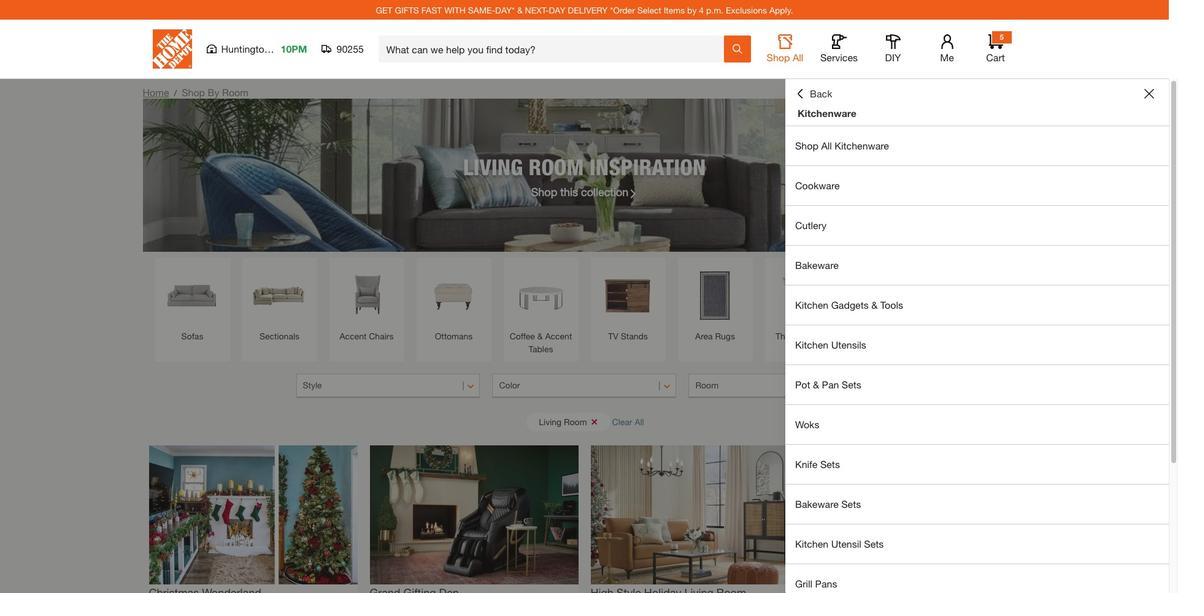 Task type: locate. For each thing, give the bounding box(es) containing it.
shop all
[[767, 52, 803, 63]]

shop up cookware
[[795, 140, 818, 152]]

kitchen left 'utensils'
[[795, 339, 828, 351]]

kitchen utensil sets link
[[785, 525, 1169, 564]]

style button
[[296, 374, 480, 399]]

coffee
[[510, 331, 535, 342]]

throw blankets
[[860, 331, 919, 342]]

kitchen utensil sets
[[795, 539, 884, 550]]

living for living room
[[539, 417, 561, 427]]

kitchen up pillows at the bottom right of page
[[795, 299, 828, 311]]

throw left pillows at the bottom right of page
[[776, 331, 799, 342]]

shop inside menu
[[795, 140, 818, 152]]

with
[[444, 5, 466, 15]]

sectionals image
[[248, 264, 311, 327]]

sets right knife on the right of page
[[820, 459, 840, 471]]

1 stretchy image image from the left
[[149, 446, 357, 585]]

accent up the 'tables'
[[545, 331, 572, 342]]

& inside coffee & accent tables
[[537, 331, 543, 342]]

utensils
[[831, 339, 866, 351]]

knife
[[795, 459, 818, 471]]

sets up the utensil
[[841, 499, 861, 510]]

2 stretchy image image from the left
[[370, 446, 578, 585]]

stretchy image image
[[149, 446, 357, 585], [370, 446, 578, 585], [591, 446, 799, 585], [811, 446, 1020, 585]]

kitchenware down back
[[798, 107, 857, 119]]

*order
[[610, 5, 635, 15]]

accent left chairs
[[340, 331, 367, 342]]

huntington park
[[221, 43, 292, 55]]

0 horizontal spatial accent
[[340, 331, 367, 342]]

bakeware for bakeware sets
[[795, 499, 839, 510]]

park
[[272, 43, 292, 55]]

sectionals link
[[248, 264, 311, 343]]

living room button
[[527, 413, 610, 432]]

2 accent from the left
[[545, 331, 572, 342]]

0 vertical spatial all
[[793, 52, 803, 63]]

throw left blankets
[[860, 331, 883, 342]]

& right day*
[[517, 5, 523, 15]]

feedback link image
[[1161, 207, 1178, 274]]

0 horizontal spatial living
[[463, 154, 523, 180]]

color button
[[492, 374, 676, 399]]

items
[[664, 5, 685, 15]]

& inside "link"
[[871, 299, 878, 311]]

room
[[222, 87, 248, 98], [529, 154, 584, 180], [695, 380, 719, 391], [564, 417, 587, 427]]

throw
[[776, 331, 799, 342], [860, 331, 883, 342]]

shop for shop all kitchenware
[[795, 140, 818, 152]]

kitchenware up cookware
[[835, 140, 889, 152]]

knife sets link
[[785, 445, 1169, 485]]

sets right the utensil
[[864, 539, 884, 550]]

day*
[[495, 5, 515, 15]]

sets inside kitchen utensil sets link
[[864, 539, 884, 550]]

throw blankets image
[[858, 264, 921, 327]]

sets inside pot & pan sets link
[[842, 379, 861, 391]]

1 horizontal spatial accent
[[545, 331, 572, 342]]

area rugs
[[695, 331, 735, 342]]

collection
[[581, 185, 629, 198]]

sets
[[842, 379, 861, 391], [820, 459, 840, 471], [841, 499, 861, 510], [864, 539, 884, 550]]

1 kitchen from the top
[[795, 299, 828, 311]]

throw pillows image
[[771, 264, 834, 327]]

kitchen for kitchen gadgets & tools
[[795, 299, 828, 311]]

2 vertical spatial kitchen
[[795, 539, 828, 550]]

2 bakeware from the top
[[795, 499, 839, 510]]

2 kitchen from the top
[[795, 339, 828, 351]]

1 bakeware from the top
[[795, 260, 839, 271]]

2 throw from the left
[[860, 331, 883, 342]]

& left tools
[[871, 299, 878, 311]]

accent inside coffee & accent tables
[[545, 331, 572, 342]]

area rugs image
[[684, 264, 746, 327]]

grill
[[795, 579, 812, 590]]

1 vertical spatial living
[[539, 417, 561, 427]]

coffee & accent tables image
[[510, 264, 572, 327]]

shop down apply.
[[767, 52, 790, 63]]

1 vertical spatial kitchen
[[795, 339, 828, 351]]

shop inside button
[[767, 52, 790, 63]]

kitchen left the utensil
[[795, 539, 828, 550]]

all right clear
[[635, 417, 644, 427]]

bakeware sets link
[[785, 485, 1169, 525]]

kitchen gadgets & tools link
[[785, 286, 1169, 325]]

1 vertical spatial all
[[821, 140, 832, 152]]

get gifts fast with same-day* & next-day delivery *order select items by 4 p.m. exclusions apply.
[[376, 5, 793, 15]]

pot & pan sets
[[795, 379, 861, 391]]

0 vertical spatial kitchen
[[795, 299, 828, 311]]

&
[[517, 5, 523, 15], [871, 299, 878, 311], [537, 331, 543, 342], [813, 379, 819, 391]]

0 vertical spatial bakeware
[[795, 260, 839, 271]]

bakeware
[[795, 260, 839, 271], [795, 499, 839, 510]]

living inside 'living room' button
[[539, 417, 561, 427]]

shop left this
[[531, 185, 557, 198]]

shop for shop this collection
[[531, 185, 557, 198]]

& up the 'tables'
[[537, 331, 543, 342]]

2 horizontal spatial all
[[821, 140, 832, 152]]

all inside menu
[[821, 140, 832, 152]]

shop all kitchenware link
[[785, 126, 1169, 166]]

1 horizontal spatial all
[[793, 52, 803, 63]]

shop right /
[[182, 87, 205, 98]]

kitchen utensils
[[795, 339, 866, 351]]

menu
[[785, 126, 1169, 594]]

exclusions
[[726, 5, 767, 15]]

0 horizontal spatial all
[[635, 417, 644, 427]]

1 accent from the left
[[340, 331, 367, 342]]

clear all button
[[612, 411, 644, 434]]

0 horizontal spatial throw
[[776, 331, 799, 342]]

kitchen inside "link"
[[795, 299, 828, 311]]

0 vertical spatial living
[[463, 154, 523, 180]]

all up cookware
[[821, 140, 832, 152]]

throw pillows
[[776, 331, 829, 342]]

bakeware down "cutlery" on the top of the page
[[795, 260, 839, 271]]

1 vertical spatial bakeware
[[795, 499, 839, 510]]

throw pillows link
[[771, 264, 834, 343]]

accent inside accent chairs link
[[340, 331, 367, 342]]

all up back button
[[793, 52, 803, 63]]

get
[[376, 5, 392, 15]]

woks
[[795, 419, 819, 431]]

pot
[[795, 379, 810, 391]]

cart
[[986, 52, 1005, 63]]

1 horizontal spatial throw
[[860, 331, 883, 342]]

coffee & accent tables
[[510, 331, 572, 355]]

accent chairs image
[[335, 264, 398, 327]]

sets right pan
[[842, 379, 861, 391]]

all for shop all kitchenware
[[821, 140, 832, 152]]

by
[[208, 87, 219, 98]]

tv
[[608, 331, 618, 342]]

1 throw from the left
[[776, 331, 799, 342]]

accent chairs
[[340, 331, 394, 342]]

living
[[463, 154, 523, 180], [539, 417, 561, 427]]

4 stretchy image image from the left
[[811, 446, 1020, 585]]

all
[[793, 52, 803, 63], [821, 140, 832, 152], [635, 417, 644, 427]]

bakeware down the knife sets on the right bottom of page
[[795, 499, 839, 510]]

3 kitchen from the top
[[795, 539, 828, 550]]

next-
[[525, 5, 549, 15]]

gadgets
[[831, 299, 869, 311]]

2 vertical spatial all
[[635, 417, 644, 427]]

/
[[174, 88, 177, 98]]

tv stands image
[[597, 264, 659, 327]]

me
[[940, 52, 954, 63]]

1 horizontal spatial living
[[539, 417, 561, 427]]



Task type: vqa. For each thing, say whether or not it's contained in the screenshot.
the Coffee & Accent Tables
yes



Task type: describe. For each thing, give the bounding box(es) containing it.
utensil
[[831, 539, 861, 550]]

all for clear all
[[635, 417, 644, 427]]

living room
[[539, 417, 587, 427]]

kitchen utensils link
[[785, 326, 1169, 365]]

bakeware sets
[[795, 499, 861, 510]]

shop for shop all
[[767, 52, 790, 63]]

pan
[[822, 379, 839, 391]]

sectionals
[[260, 331, 299, 342]]

style
[[303, 380, 322, 391]]

woks link
[[785, 406, 1169, 445]]

coffee & accent tables link
[[510, 264, 572, 356]]

me button
[[927, 34, 967, 64]]

sofas image
[[161, 264, 224, 327]]

day
[[549, 5, 565, 15]]

pillows
[[802, 331, 829, 342]]

grill pans
[[795, 579, 837, 590]]

clear all
[[612, 417, 644, 427]]

living for living room inspiration
[[463, 154, 523, 180]]

What can we help you find today? search field
[[386, 36, 723, 62]]

delivery
[[568, 5, 608, 15]]

kitchen for kitchen utensil sets
[[795, 539, 828, 550]]

shop all kitchenware
[[795, 140, 889, 152]]

chairs
[[369, 331, 394, 342]]

accent chairs link
[[335, 264, 398, 343]]

cart 5
[[986, 33, 1005, 63]]

sofas
[[181, 331, 203, 342]]

room up this
[[529, 154, 584, 180]]

tools
[[880, 299, 903, 311]]

kitchen gadgets & tools
[[795, 299, 903, 311]]

0 vertical spatial kitchenware
[[798, 107, 857, 119]]

curtains & drapes image
[[945, 264, 1008, 327]]

4
[[699, 5, 704, 15]]

bakeware for bakeware
[[795, 260, 839, 271]]

90255 button
[[322, 43, 364, 55]]

huntington
[[221, 43, 270, 55]]

gifts
[[395, 5, 419, 15]]

room down the area
[[695, 380, 719, 391]]

room right "by"
[[222, 87, 248, 98]]

90255
[[337, 43, 364, 55]]

drawer close image
[[1144, 89, 1154, 99]]

back
[[810, 88, 832, 99]]

knife sets
[[795, 459, 840, 471]]

cookware link
[[785, 166, 1169, 206]]

sofas link
[[161, 264, 224, 343]]

shop this collection
[[531, 185, 629, 198]]

the home depot logo image
[[152, 29, 192, 69]]

& right pot
[[813, 379, 819, 391]]

pans
[[815, 579, 837, 590]]

home
[[143, 87, 169, 98]]

bakeware link
[[785, 246, 1169, 285]]

shop all button
[[765, 34, 805, 64]]

grill pans link
[[785, 565, 1169, 594]]

diy button
[[873, 34, 913, 64]]

menu containing shop all kitchenware
[[785, 126, 1169, 594]]

this
[[560, 185, 578, 198]]

pot & pan sets link
[[785, 366, 1169, 405]]

blankets
[[886, 331, 919, 342]]

clear
[[612, 417, 632, 427]]

rugs
[[715, 331, 735, 342]]

tv stands link
[[597, 264, 659, 343]]

services
[[820, 52, 858, 63]]

3 stretchy image image from the left
[[591, 446, 799, 585]]

ottomans
[[435, 331, 473, 342]]

room down color button at the bottom of page
[[564, 417, 587, 427]]

back button
[[795, 88, 832, 100]]

stands
[[621, 331, 648, 342]]

throw blankets link
[[858, 264, 921, 343]]

kitchen for kitchen utensils
[[795, 339, 828, 351]]

ottomans image
[[422, 264, 485, 327]]

cutlery
[[795, 220, 826, 231]]

living room inspiration
[[463, 154, 706, 180]]

fast
[[421, 5, 442, 15]]

sets inside the bakeware sets link
[[841, 499, 861, 510]]

1 vertical spatial kitchenware
[[835, 140, 889, 152]]

diy
[[885, 52, 901, 63]]

all for shop all
[[793, 52, 803, 63]]

shop this collection link
[[531, 184, 638, 200]]

inspiration
[[590, 154, 706, 180]]

home link
[[143, 87, 169, 98]]

tv stands
[[608, 331, 648, 342]]

5
[[1000, 33, 1004, 42]]

area rugs link
[[684, 264, 746, 343]]

cutlery link
[[785, 206, 1169, 245]]

10pm
[[281, 43, 307, 55]]

sets inside knife sets link
[[820, 459, 840, 471]]

by
[[687, 5, 697, 15]]

p.m.
[[706, 5, 723, 15]]

tables
[[529, 344, 553, 355]]

same-
[[468, 5, 495, 15]]

color
[[499, 380, 520, 391]]

room button
[[689, 374, 873, 399]]

throw for throw pillows
[[776, 331, 799, 342]]

throw for throw blankets
[[860, 331, 883, 342]]

services button
[[819, 34, 859, 64]]

select
[[637, 5, 661, 15]]



